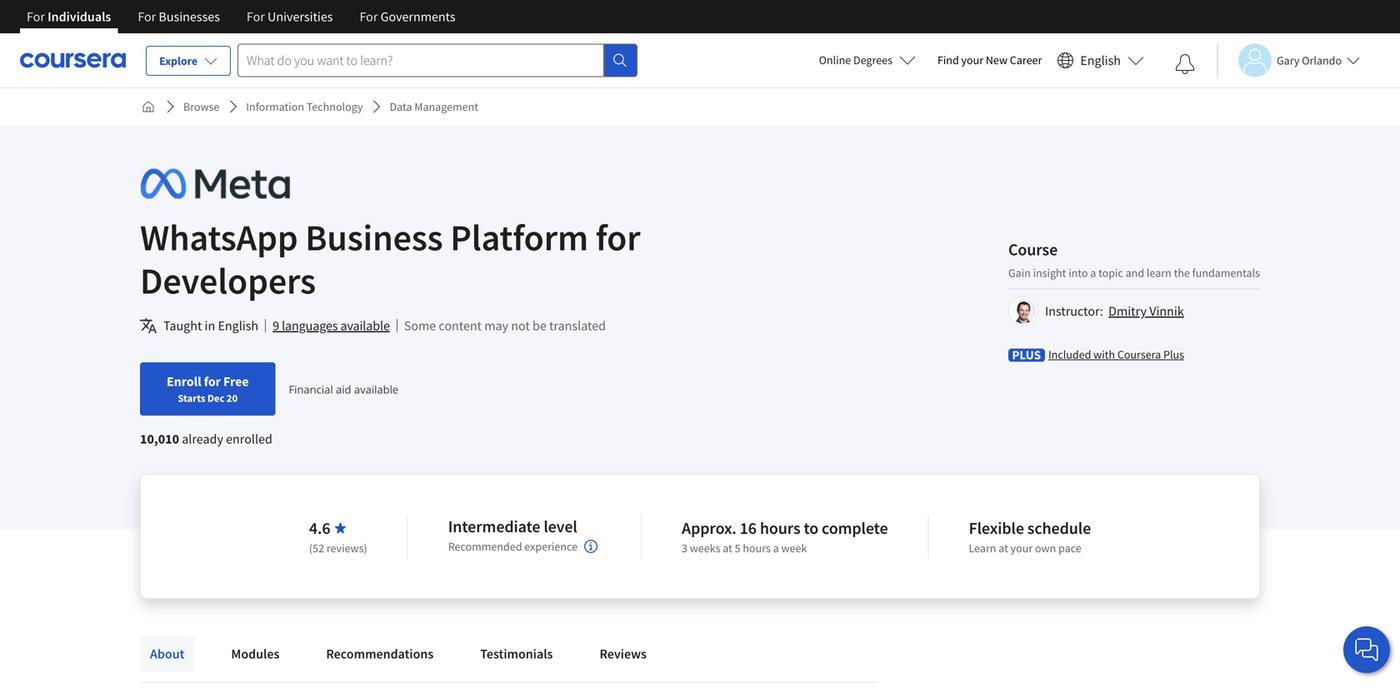 Task type: vqa. For each thing, say whether or not it's contained in the screenshot.
2nd Johns Hopkins University from the left
no



Task type: describe. For each thing, give the bounding box(es) containing it.
about link
[[140, 636, 195, 673]]

insight
[[1033, 265, 1066, 280]]

english button
[[1050, 33, 1151, 88]]

explore button
[[146, 46, 231, 76]]

for governments
[[360, 8, 456, 25]]

intermediate level
[[448, 516, 577, 537]]

for for individuals
[[27, 8, 45, 25]]

reviews link
[[590, 636, 657, 673]]

1 vertical spatial english
[[218, 318, 258, 334]]

3
[[682, 541, 688, 556]]

whatsapp
[[140, 214, 298, 260]]

(52 reviews)
[[309, 541, 367, 556]]

be
[[533, 318, 547, 334]]

gary
[[1277, 53, 1300, 68]]

orlando
[[1302, 53, 1342, 68]]

enroll
[[167, 373, 201, 390]]

learn
[[1147, 265, 1172, 280]]

starts
[[178, 392, 205, 405]]

with
[[1094, 347, 1115, 362]]

vinnik
[[1150, 303, 1184, 320]]

reviews
[[600, 646, 647, 663]]

at inside approx. 16 hours to complete 3 weeks at 5 hours a week
[[723, 541, 732, 556]]

10,010 already enrolled
[[140, 431, 272, 448]]

0 vertical spatial hours
[[760, 518, 801, 539]]

week
[[781, 541, 807, 556]]

testimonials link
[[470, 636, 563, 673]]

and
[[1126, 265, 1144, 280]]

some
[[404, 318, 436, 334]]

9 languages available
[[273, 318, 390, 334]]

banner navigation
[[13, 0, 469, 33]]

instructor: dmitry vinnik
[[1045, 303, 1184, 320]]

for for governments
[[360, 8, 378, 25]]

already
[[182, 431, 223, 448]]

available for 9 languages available
[[340, 318, 390, 334]]

included with coursera plus
[[1049, 347, 1184, 362]]

enroll for free starts dec 20
[[167, 373, 249, 405]]

for businesses
[[138, 8, 220, 25]]

online degrees button
[[806, 42, 929, 78]]

16
[[740, 518, 757, 539]]

online
[[819, 53, 851, 68]]

developers
[[140, 258, 316, 304]]

find
[[938, 53, 959, 68]]

9
[[273, 318, 279, 334]]

testimonials
[[480, 646, 553, 663]]

dec
[[207, 392, 224, 405]]

for individuals
[[27, 8, 111, 25]]

not
[[511, 318, 530, 334]]

gain
[[1008, 265, 1031, 280]]

governments
[[381, 8, 456, 25]]

taught in english
[[163, 318, 258, 334]]

reviews)
[[327, 541, 367, 556]]

meta image
[[140, 165, 290, 203]]

approx.
[[682, 518, 737, 539]]

aid
[[336, 382, 351, 397]]

flexible schedule learn at your own pace
[[969, 518, 1091, 556]]

pace
[[1059, 541, 1082, 556]]

information about difficulty level pre-requisites. image
[[584, 540, 598, 553]]

learn
[[969, 541, 996, 556]]

modules
[[231, 646, 280, 663]]

complete
[[822, 518, 888, 539]]

gary orlando button
[[1217, 44, 1360, 77]]

fundamentals
[[1192, 265, 1260, 280]]

1 vertical spatial hours
[[743, 541, 771, 556]]

gary orlando
[[1277, 53, 1342, 68]]

0 horizontal spatial your
[[961, 53, 984, 68]]

management
[[414, 99, 478, 114]]

recommendations link
[[316, 636, 444, 673]]

chat with us image
[[1354, 637, 1380, 663]]

financial
[[289, 382, 333, 397]]

home image
[[142, 100, 155, 113]]

a inside course gain insight into a topic and learn the fundamentals
[[1090, 265, 1096, 280]]

in
[[205, 318, 215, 334]]

topic
[[1099, 265, 1123, 280]]

(52
[[309, 541, 324, 556]]

4.6
[[309, 518, 331, 539]]

the
[[1174, 265, 1190, 280]]

languages
[[282, 318, 338, 334]]

for for businesses
[[138, 8, 156, 25]]

9 languages available button
[[273, 316, 390, 336]]

approx. 16 hours to complete 3 weeks at 5 hours a week
[[682, 518, 888, 556]]

dmitry vinnik link
[[1109, 303, 1184, 320]]

own
[[1035, 541, 1056, 556]]

at inside flexible schedule learn at your own pace
[[999, 541, 1008, 556]]



Task type: locate. For each thing, give the bounding box(es) containing it.
1 vertical spatial for
[[204, 373, 221, 390]]

1 horizontal spatial a
[[1090, 265, 1096, 280]]

your inside flexible schedule learn at your own pace
[[1011, 541, 1033, 556]]

for left individuals at top
[[27, 8, 45, 25]]

into
[[1069, 265, 1088, 280]]

0 horizontal spatial for
[[204, 373, 221, 390]]

1 horizontal spatial at
[[999, 541, 1008, 556]]

0 horizontal spatial english
[[218, 318, 258, 334]]

3 for from the left
[[247, 8, 265, 25]]

weeks
[[690, 541, 720, 556]]

4 for from the left
[[360, 8, 378, 25]]

available
[[340, 318, 390, 334], [354, 382, 399, 397]]

universities
[[268, 8, 333, 25]]

dmitry
[[1109, 303, 1147, 320]]

find your new career
[[938, 53, 1042, 68]]

financial aid available button
[[289, 382, 399, 397]]

5
[[735, 541, 741, 556]]

career
[[1010, 53, 1042, 68]]

content
[[439, 318, 482, 334]]

course
[[1008, 239, 1058, 260]]

1 horizontal spatial for
[[596, 214, 641, 260]]

hours up the week at bottom
[[760, 518, 801, 539]]

enrolled
[[226, 431, 272, 448]]

intermediate
[[448, 516, 540, 537]]

for
[[596, 214, 641, 260], [204, 373, 221, 390]]

business
[[305, 214, 443, 260]]

1 at from the left
[[723, 541, 732, 556]]

1 vertical spatial your
[[1011, 541, 1033, 556]]

course gain insight into a topic and learn the fundamentals
[[1008, 239, 1260, 280]]

a inside approx. 16 hours to complete 3 weeks at 5 hours a week
[[773, 541, 779, 556]]

1 horizontal spatial your
[[1011, 541, 1033, 556]]

a
[[1090, 265, 1096, 280], [773, 541, 779, 556]]

at left 5
[[723, 541, 732, 556]]

financial aid available
[[289, 382, 399, 397]]

2 at from the left
[[999, 541, 1008, 556]]

included
[[1049, 347, 1091, 362]]

a left the week at bottom
[[773, 541, 779, 556]]

for left universities
[[247, 8, 265, 25]]

for universities
[[247, 8, 333, 25]]

0 vertical spatial available
[[340, 318, 390, 334]]

recommended experience
[[448, 539, 578, 554]]

available right aid
[[354, 382, 399, 397]]

coursera
[[1118, 347, 1161, 362]]

find your new career link
[[929, 50, 1050, 71]]

data management link
[[383, 92, 485, 122]]

1 vertical spatial a
[[773, 541, 779, 556]]

a right into
[[1090, 265, 1096, 280]]

for left governments
[[360, 8, 378, 25]]

0 vertical spatial a
[[1090, 265, 1096, 280]]

coursera plus image
[[1008, 349, 1045, 362]]

whatsapp business platform for developers
[[140, 214, 641, 304]]

1 horizontal spatial english
[[1080, 52, 1121, 69]]

instructor:
[[1045, 303, 1103, 320]]

1 vertical spatial available
[[354, 382, 399, 397]]

individuals
[[48, 8, 111, 25]]

available inside button
[[340, 318, 390, 334]]

What do you want to learn? text field
[[238, 44, 604, 77]]

at
[[723, 541, 732, 556], [999, 541, 1008, 556]]

platform
[[450, 214, 588, 260]]

modules link
[[221, 636, 290, 673]]

for left the businesses
[[138, 8, 156, 25]]

to
[[804, 518, 819, 539]]

level
[[544, 516, 577, 537]]

0 vertical spatial english
[[1080, 52, 1121, 69]]

taught
[[163, 318, 202, 334]]

explore
[[159, 53, 198, 68]]

technology
[[307, 99, 363, 114]]

new
[[986, 53, 1008, 68]]

browse
[[183, 99, 219, 114]]

0 vertical spatial your
[[961, 53, 984, 68]]

available for financial aid available
[[354, 382, 399, 397]]

english right career
[[1080, 52, 1121, 69]]

0 vertical spatial for
[[596, 214, 641, 260]]

your
[[961, 53, 984, 68], [1011, 541, 1033, 556]]

browse link
[[177, 92, 226, 122]]

flexible
[[969, 518, 1024, 539]]

information technology
[[246, 99, 363, 114]]

english inside english button
[[1080, 52, 1121, 69]]

your left own
[[1011, 541, 1033, 556]]

about
[[150, 646, 185, 663]]

online degrees
[[819, 53, 893, 68]]

information
[[246, 99, 304, 114]]

some content may not be translated
[[404, 318, 606, 334]]

0 horizontal spatial at
[[723, 541, 732, 556]]

for inside enroll for free starts dec 20
[[204, 373, 221, 390]]

hours
[[760, 518, 801, 539], [743, 541, 771, 556]]

schedule
[[1028, 518, 1091, 539]]

10,010
[[140, 431, 179, 448]]

may
[[484, 318, 508, 334]]

for for universities
[[247, 8, 265, 25]]

plus
[[1164, 347, 1184, 362]]

hours right 5
[[743, 541, 771, 556]]

data
[[390, 99, 412, 114]]

available left some
[[340, 318, 390, 334]]

dmitry vinnik image
[[1011, 299, 1036, 324]]

included with coursera plus link
[[1049, 346, 1184, 363]]

your right find
[[961, 53, 984, 68]]

None search field
[[238, 44, 638, 77]]

degrees
[[853, 53, 893, 68]]

2 for from the left
[[138, 8, 156, 25]]

at right learn
[[999, 541, 1008, 556]]

for inside whatsapp business platform for developers
[[596, 214, 641, 260]]

english right in
[[218, 318, 258, 334]]

1 for from the left
[[27, 8, 45, 25]]

information technology link
[[239, 92, 370, 122]]

coursera image
[[20, 47, 126, 74]]

recommended
[[448, 539, 522, 554]]

show notifications image
[[1175, 54, 1195, 74]]

0 horizontal spatial a
[[773, 541, 779, 556]]



